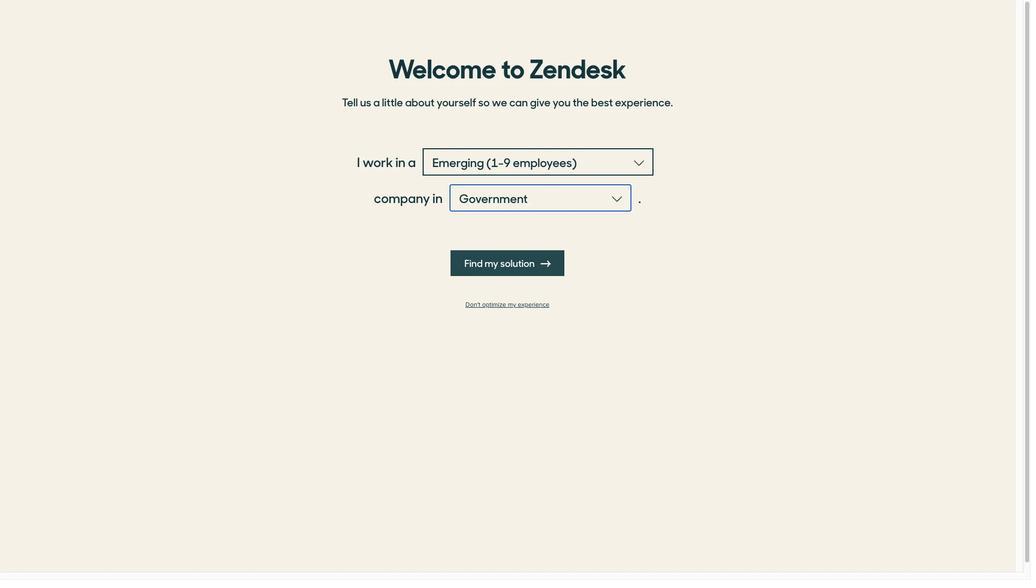 Task type: describe. For each thing, give the bounding box(es) containing it.
find
[[465, 256, 483, 270]]

my inside find     my solution button
[[485, 256, 499, 270]]

welcome to zendesk
[[389, 48, 627, 85]]

don't optimize my experience link
[[336, 301, 680, 309]]

us
[[360, 94, 371, 110]]

experience
[[518, 301, 550, 309]]

yourself
[[437, 94, 476, 110]]

experience.
[[615, 94, 673, 110]]

i work in a
[[357, 153, 416, 171]]

to
[[501, 48, 525, 85]]

so
[[478, 94, 490, 110]]

solution
[[500, 256, 535, 270]]

we
[[492, 94, 507, 110]]

the
[[573, 94, 589, 110]]

about
[[405, 94, 435, 110]]

find     my solution button
[[451, 250, 565, 276]]

1 horizontal spatial in
[[433, 189, 443, 207]]

0 vertical spatial a
[[373, 94, 380, 110]]

i
[[357, 153, 360, 171]]

arrow right image
[[541, 259, 551, 269]]

you
[[553, 94, 571, 110]]

little
[[382, 94, 403, 110]]

tell
[[342, 94, 358, 110]]

zendesk
[[530, 48, 627, 85]]



Task type: locate. For each thing, give the bounding box(es) containing it.
don't optimize my experience
[[466, 301, 550, 309]]

a right work
[[408, 153, 416, 171]]

1 vertical spatial in
[[433, 189, 443, 207]]

tell us a little about yourself so we can give you the best experience.
[[342, 94, 673, 110]]

welcome
[[389, 48, 496, 85]]

0 vertical spatial my
[[485, 256, 499, 270]]

work
[[363, 153, 393, 171]]

find     my solution
[[465, 256, 537, 270]]

a right us
[[373, 94, 380, 110]]

0 vertical spatial in
[[396, 153, 406, 171]]

can
[[509, 94, 528, 110]]

0 horizontal spatial in
[[396, 153, 406, 171]]

don't
[[466, 301, 481, 309]]

my right find
[[485, 256, 499, 270]]

company
[[374, 189, 430, 207]]

in
[[396, 153, 406, 171], [433, 189, 443, 207]]

optimize
[[482, 301, 506, 309]]

give
[[530, 94, 551, 110]]

0 horizontal spatial my
[[485, 256, 499, 270]]

1 horizontal spatial my
[[508, 301, 516, 309]]

my right the optimize
[[508, 301, 516, 309]]

1 vertical spatial a
[[408, 153, 416, 171]]

my
[[485, 256, 499, 270], [508, 301, 516, 309]]

0 horizontal spatial a
[[373, 94, 380, 110]]

.
[[639, 189, 641, 207]]

best
[[591, 94, 613, 110]]

1 horizontal spatial a
[[408, 153, 416, 171]]

in right company
[[433, 189, 443, 207]]

a
[[373, 94, 380, 110], [408, 153, 416, 171]]

1 vertical spatial my
[[508, 301, 516, 309]]

in right work
[[396, 153, 406, 171]]

company in
[[374, 189, 443, 207]]



Task type: vqa. For each thing, say whether or not it's contained in the screenshot.
first Policy from left
no



